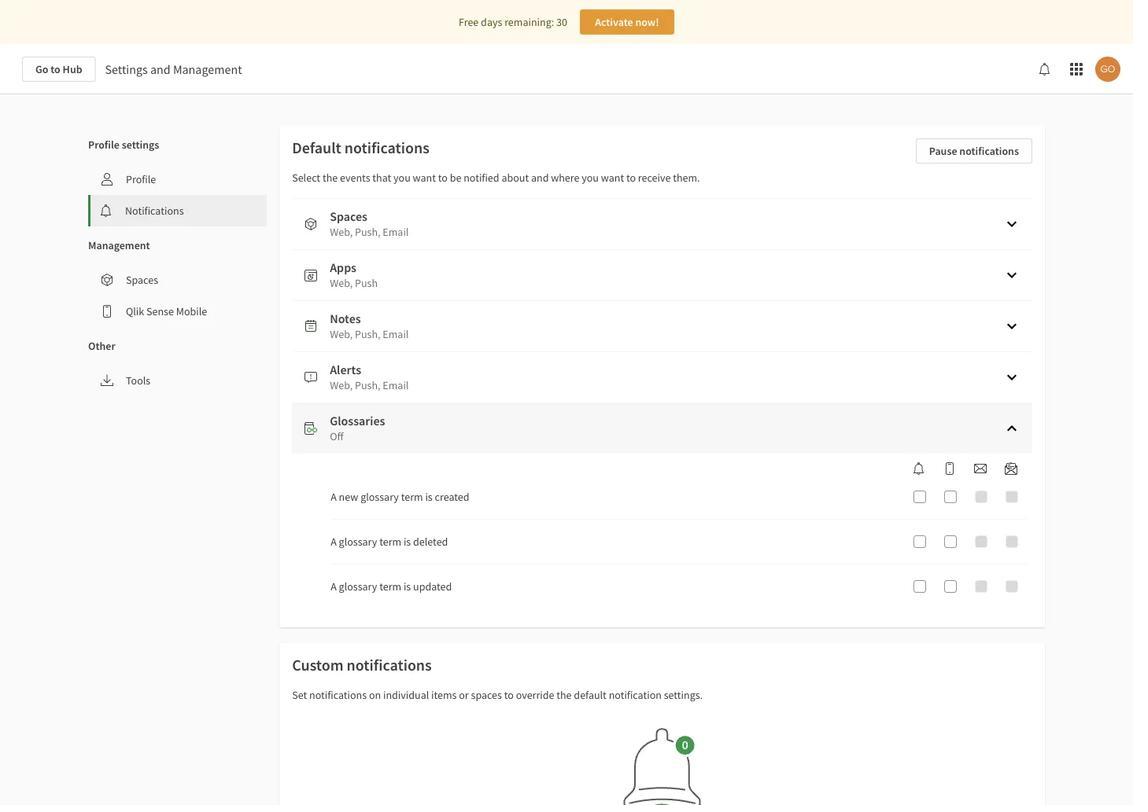 Task type: describe. For each thing, give the bounding box(es) containing it.
spaces
[[471, 689, 502, 703]]

glossaries
[[330, 413, 385, 429]]

1 vertical spatial the
[[557, 689, 572, 703]]

now!
[[635, 15, 659, 29]]

settings.
[[664, 689, 703, 703]]

default notifications
[[292, 138, 430, 158]]

custom notifications
[[292, 656, 432, 676]]

email for alerts
[[383, 379, 409, 393]]

a for a glossary term is deleted
[[331, 535, 337, 549]]

glossary for a glossary term is deleted
[[339, 535, 377, 549]]

activate now!
[[595, 15, 659, 29]]

profile link
[[88, 164, 267, 195]]

free days remaining: 30
[[459, 15, 567, 29]]

settings
[[105, 61, 148, 77]]

1 want from the left
[[413, 171, 436, 185]]

push, for spaces
[[355, 225, 381, 239]]

notifications for custom
[[347, 656, 432, 676]]

qlik
[[126, 305, 144, 319]]

a glossary term is updated
[[331, 580, 452, 594]]

notifications bundled in a daily email digest element
[[999, 463, 1024, 475]]

or
[[459, 689, 469, 703]]

push notifications in qlik sense mobile image
[[944, 463, 956, 475]]

glossary for a glossary term is updated
[[339, 580, 377, 594]]

override
[[516, 689, 554, 703]]

profile for profile
[[126, 172, 156, 187]]

notifications when using qlik sense in a browser element
[[907, 463, 932, 475]]

notifications for set
[[309, 689, 367, 703]]

about
[[502, 171, 529, 185]]

off
[[330, 430, 344, 444]]

spaces link
[[88, 264, 267, 296]]

be
[[450, 171, 461, 185]]

settings
[[122, 138, 159, 152]]

updated
[[413, 580, 452, 594]]

receive
[[638, 171, 671, 185]]

web, for spaces
[[330, 225, 353, 239]]

notifications sent to your email element
[[968, 463, 993, 475]]

notified
[[464, 171, 499, 185]]

term for deleted
[[379, 535, 401, 549]]

a for a new glossary term is created
[[331, 490, 337, 504]]

where
[[551, 171, 580, 185]]

is for deleted
[[404, 535, 411, 549]]

qlik sense mobile link
[[88, 296, 267, 327]]

created
[[435, 490, 469, 504]]

spaces for spaces web, push, email
[[330, 209, 368, 224]]

on
[[369, 689, 381, 703]]

other
[[88, 339, 115, 353]]

0 vertical spatial glossary
[[361, 490, 399, 504]]

0 vertical spatial the
[[323, 171, 338, 185]]

items
[[431, 689, 457, 703]]

apps web, push
[[330, 260, 378, 290]]

notifications
[[125, 204, 184, 218]]

sense
[[146, 305, 174, 319]]

select the events that you want to be notified about and where you want to receive them.
[[292, 171, 700, 185]]

0 vertical spatial is
[[425, 490, 433, 504]]

spaces web, push, email
[[330, 209, 409, 239]]

activate now! link
[[580, 9, 674, 35]]

push, for notes
[[355, 327, 381, 342]]

spaces for spaces
[[126, 273, 158, 287]]

events
[[340, 171, 370, 185]]

is for updated
[[404, 580, 411, 594]]

tools link
[[88, 365, 267, 397]]

pause
[[929, 144, 957, 158]]

qlik sense mobile
[[126, 305, 207, 319]]



Task type: vqa. For each thing, say whether or not it's contained in the screenshot.
Analyze within the Mobile App Experience Analyze On The Go
no



Task type: locate. For each thing, give the bounding box(es) containing it.
2 vertical spatial push,
[[355, 379, 381, 393]]

spaces
[[330, 209, 368, 224], [126, 273, 158, 287]]

profile left settings
[[88, 138, 120, 152]]

2 vertical spatial email
[[383, 379, 409, 393]]

0 vertical spatial profile
[[88, 138, 120, 152]]

0 horizontal spatial and
[[150, 61, 171, 77]]

that
[[373, 171, 391, 185]]

default
[[292, 138, 341, 158]]

profile
[[88, 138, 120, 152], [126, 172, 156, 187]]

push notifications in qlik sense mobile element
[[937, 463, 962, 475]]

1 vertical spatial a
[[331, 535, 337, 549]]

pause notifications
[[929, 144, 1019, 158]]

individual
[[383, 689, 429, 703]]

want left the receive
[[601, 171, 624, 185]]

email for notes
[[383, 327, 409, 342]]

web, inside apps web, push
[[330, 276, 353, 290]]

1 vertical spatial term
[[379, 535, 401, 549]]

spaces inside spaces web, push, email
[[330, 209, 368, 224]]

deleted
[[413, 535, 448, 549]]

email
[[383, 225, 409, 239], [383, 327, 409, 342], [383, 379, 409, 393]]

glossary down "a glossary term is deleted"
[[339, 580, 377, 594]]

0 vertical spatial push,
[[355, 225, 381, 239]]

the left default
[[557, 689, 572, 703]]

30
[[556, 15, 567, 29]]

term left deleted
[[379, 535, 401, 549]]

email for spaces
[[383, 225, 409, 239]]

notifications inside button
[[960, 144, 1019, 158]]

notifications for pause
[[960, 144, 1019, 158]]

1 vertical spatial profile
[[126, 172, 156, 187]]

0 vertical spatial spaces
[[330, 209, 368, 224]]

push
[[355, 276, 378, 290]]

tools
[[126, 374, 150, 388]]

web, down notes
[[330, 327, 353, 342]]

1 horizontal spatial profile
[[126, 172, 156, 187]]

you right the where
[[582, 171, 599, 185]]

hub
[[63, 62, 82, 76]]

push, down alerts
[[355, 379, 381, 393]]

2 want from the left
[[601, 171, 624, 185]]

spaces up qlik
[[126, 273, 158, 287]]

1 vertical spatial spaces
[[126, 273, 158, 287]]

set
[[292, 689, 307, 703]]

the
[[323, 171, 338, 185], [557, 689, 572, 703]]

a up 'a glossary term is updated'
[[331, 535, 337, 549]]

3 web, from the top
[[330, 327, 353, 342]]

days
[[481, 15, 502, 29]]

is left created
[[425, 490, 433, 504]]

1 horizontal spatial spaces
[[330, 209, 368, 224]]

to left the receive
[[626, 171, 636, 185]]

1 vertical spatial glossary
[[339, 535, 377, 549]]

1 vertical spatial email
[[383, 327, 409, 342]]

glossary right the new on the bottom left
[[361, 490, 399, 504]]

1 a from the top
[[331, 490, 337, 504]]

email inside alerts web, push, email
[[383, 379, 409, 393]]

2 vertical spatial a
[[331, 580, 337, 594]]

2 push, from the top
[[355, 327, 381, 342]]

web, inside spaces web, push, email
[[330, 225, 353, 239]]

to
[[51, 62, 60, 76], [438, 171, 448, 185], [626, 171, 636, 185], [504, 689, 514, 703]]

2 you from the left
[[582, 171, 599, 185]]

to right spaces
[[504, 689, 514, 703]]

0 vertical spatial and
[[150, 61, 171, 77]]

web, for alerts
[[330, 379, 353, 393]]

notifications up that
[[345, 138, 430, 158]]

email inside "notes web, push, email"
[[383, 327, 409, 342]]

and right about
[[531, 171, 549, 185]]

the right select
[[323, 171, 338, 185]]

1 vertical spatial and
[[531, 171, 549, 185]]

push, up apps
[[355, 225, 381, 239]]

1 horizontal spatial you
[[582, 171, 599, 185]]

a for a glossary term is updated
[[331, 580, 337, 594]]

2 vertical spatial glossary
[[339, 580, 377, 594]]

notes web, push, email
[[330, 311, 409, 342]]

a left the new on the bottom left
[[331, 490, 337, 504]]

notifications link
[[91, 195, 267, 227]]

free
[[459, 15, 479, 29]]

notifications right pause
[[960, 144, 1019, 158]]

a glossary term is deleted
[[331, 535, 448, 549]]

2 email from the top
[[383, 327, 409, 342]]

settings and management
[[105, 61, 242, 77]]

1 vertical spatial push,
[[355, 327, 381, 342]]

notifications
[[345, 138, 430, 158], [960, 144, 1019, 158], [347, 656, 432, 676], [309, 689, 367, 703]]

email up glossaries
[[383, 379, 409, 393]]

4 web, from the top
[[330, 379, 353, 393]]

default
[[574, 689, 607, 703]]

push, down notes
[[355, 327, 381, 342]]

term left created
[[401, 490, 423, 504]]

gary orlando image
[[1096, 57, 1121, 82]]

is left deleted
[[404, 535, 411, 549]]

1 horizontal spatial and
[[531, 171, 549, 185]]

a down "a glossary term is deleted"
[[331, 580, 337, 594]]

1 vertical spatial is
[[404, 535, 411, 549]]

custom
[[292, 656, 344, 676]]

a new glossary term is created
[[331, 490, 469, 504]]

0 horizontal spatial you
[[394, 171, 411, 185]]

want left "be"
[[413, 171, 436, 185]]

notifications sent to your email image
[[974, 463, 987, 475]]

0 horizontal spatial spaces
[[126, 273, 158, 287]]

spaces down events
[[330, 209, 368, 224]]

1 web, from the top
[[330, 225, 353, 239]]

glossary
[[361, 490, 399, 504], [339, 535, 377, 549], [339, 580, 377, 594]]

new
[[339, 490, 358, 504]]

you
[[394, 171, 411, 185], [582, 171, 599, 185]]

1 push, from the top
[[355, 225, 381, 239]]

glossaries off
[[330, 413, 385, 444]]

term for updated
[[379, 580, 401, 594]]

2 web, from the top
[[330, 276, 353, 290]]

to left "be"
[[438, 171, 448, 185]]

1 horizontal spatial management
[[173, 61, 242, 77]]

want
[[413, 171, 436, 185], [601, 171, 624, 185]]

apps
[[330, 260, 357, 275]]

them.
[[673, 171, 700, 185]]

email inside spaces web, push, email
[[383, 225, 409, 239]]

alerts
[[330, 362, 361, 378]]

pause notifications button
[[916, 139, 1033, 164]]

set notifications on individual items or spaces to override the default notification settings.
[[292, 689, 703, 703]]

web, down alerts
[[330, 379, 353, 393]]

2 vertical spatial is
[[404, 580, 411, 594]]

email down that
[[383, 225, 409, 239]]

profile for profile settings
[[88, 138, 120, 152]]

a
[[331, 490, 337, 504], [331, 535, 337, 549], [331, 580, 337, 594]]

web, for apps
[[330, 276, 353, 290]]

spaces inside spaces link
[[126, 273, 158, 287]]

and
[[150, 61, 171, 77], [531, 171, 549, 185]]

select
[[292, 171, 320, 185]]

profile settings
[[88, 138, 159, 152]]

0 horizontal spatial the
[[323, 171, 338, 185]]

1 you from the left
[[394, 171, 411, 185]]

0 horizontal spatial management
[[88, 238, 150, 253]]

notification
[[609, 689, 662, 703]]

push, inside "notes web, push, email"
[[355, 327, 381, 342]]

remaining:
[[505, 15, 554, 29]]

you right that
[[394, 171, 411, 185]]

3 a from the top
[[331, 580, 337, 594]]

go
[[35, 62, 48, 76]]

push, for alerts
[[355, 379, 381, 393]]

glossary down the new on the bottom left
[[339, 535, 377, 549]]

1 horizontal spatial the
[[557, 689, 572, 703]]

1 email from the top
[[383, 225, 409, 239]]

push,
[[355, 225, 381, 239], [355, 327, 381, 342], [355, 379, 381, 393]]

notifications when using qlik sense in a browser image
[[913, 463, 926, 475]]

web, inside alerts web, push, email
[[330, 379, 353, 393]]

web, inside "notes web, push, email"
[[330, 327, 353, 342]]

activate
[[595, 15, 633, 29]]

push, inside spaces web, push, email
[[355, 225, 381, 239]]

push, inside alerts web, push, email
[[355, 379, 381, 393]]

0 horizontal spatial profile
[[88, 138, 120, 152]]

notifications bundled in a daily email digest image
[[1005, 463, 1018, 475]]

2 a from the top
[[331, 535, 337, 549]]

alerts web, push, email
[[330, 362, 409, 393]]

web, for notes
[[330, 327, 353, 342]]

term
[[401, 490, 423, 504], [379, 535, 401, 549], [379, 580, 401, 594]]

go to hub link
[[22, 57, 96, 82]]

and right settings
[[150, 61, 171, 77]]

0 horizontal spatial want
[[413, 171, 436, 185]]

notes
[[330, 311, 361, 327]]

is
[[425, 490, 433, 504], [404, 535, 411, 549], [404, 580, 411, 594]]

go to hub
[[35, 62, 82, 76]]

notifications up on
[[347, 656, 432, 676]]

management
[[173, 61, 242, 77], [88, 238, 150, 253]]

web, up apps
[[330, 225, 353, 239]]

mobile
[[176, 305, 207, 319]]

3 email from the top
[[383, 379, 409, 393]]

0 vertical spatial management
[[173, 61, 242, 77]]

3 push, from the top
[[355, 379, 381, 393]]

profile up notifications
[[126, 172, 156, 187]]

1 horizontal spatial want
[[601, 171, 624, 185]]

0 vertical spatial term
[[401, 490, 423, 504]]

2 vertical spatial term
[[379, 580, 401, 594]]

0 vertical spatial email
[[383, 225, 409, 239]]

notifications for default
[[345, 138, 430, 158]]

email up alerts web, push, email
[[383, 327, 409, 342]]

1 vertical spatial management
[[88, 238, 150, 253]]

term left the updated
[[379, 580, 401, 594]]

notifications down custom
[[309, 689, 367, 703]]

web, down apps
[[330, 276, 353, 290]]

to right "go"
[[51, 62, 60, 76]]

0 vertical spatial a
[[331, 490, 337, 504]]

is left the updated
[[404, 580, 411, 594]]

web,
[[330, 225, 353, 239], [330, 276, 353, 290], [330, 327, 353, 342], [330, 379, 353, 393]]



